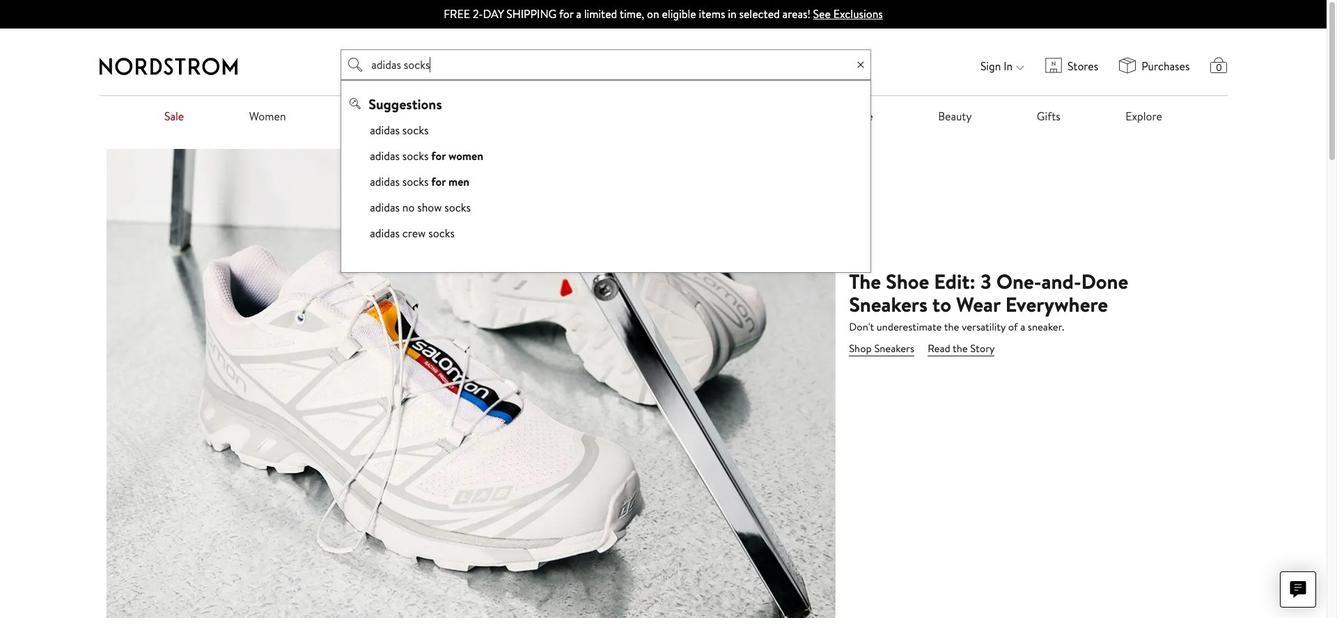 Task type: locate. For each thing, give the bounding box(es) containing it.
large search trending medium image
[[350, 98, 361, 109]]

previous slide image
[[117, 370, 146, 412]]

nordstrom logo element
[[99, 58, 237, 75]]

live chat image
[[1290, 582, 1307, 598]]

large search image
[[348, 56, 363, 73]]



Task type: vqa. For each thing, say whether or not it's contained in the screenshot.
password field
no



Task type: describe. For each thing, give the bounding box(es) containing it.
Search search field
[[341, 50, 872, 80]]

Search for products or brands search field
[[367, 50, 851, 79]]



